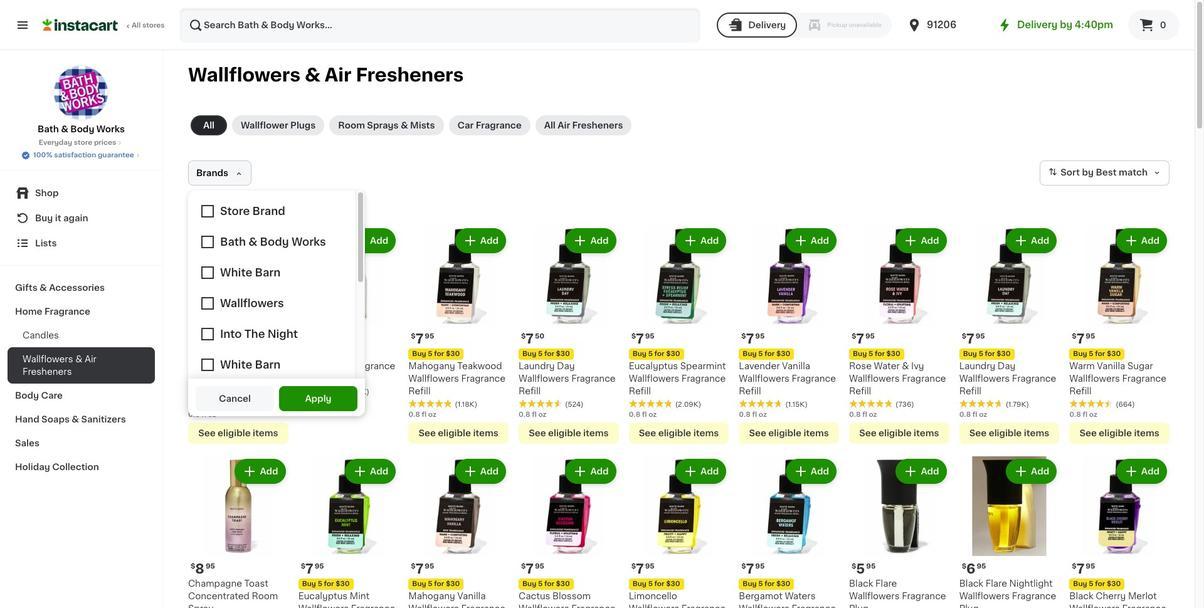Task type: describe. For each thing, give the bounding box(es) containing it.
items for (736)
[[914, 429, 939, 438]]

$ 7 50
[[521, 332, 545, 345]]

refill for (1.79k)
[[959, 387, 981, 396]]

delivery by 4:40pm link
[[997, 18, 1113, 33]]

warm
[[1070, 362, 1095, 370]]

refill for (1.15k)
[[739, 387, 761, 396]]

everyday store prices
[[39, 139, 116, 146]]

plug for white flare wallflowers fragrance plug
[[298, 374, 318, 383]]

body inside 'link'
[[15, 391, 39, 400]]

8
[[195, 563, 204, 576]]

white
[[298, 349, 324, 358]]

$ inside $ 6 95
[[962, 563, 966, 570]]

water
[[874, 362, 900, 370]]

Best match Sort by field
[[1040, 161, 1170, 186]]

works
[[96, 125, 125, 134]]

(1.08k)
[[345, 389, 369, 396]]

eucalyptus for eucalyptus mint wallflowers fragranc
[[298, 592, 348, 601]]

wallflowers inside mahogany teakwood wallflowers fragrance refill
[[408, 374, 459, 383]]

buy 5 for $30 up warm
[[1073, 350, 1121, 357]]

service type group
[[717, 13, 892, 38]]

bath & body works logo image
[[54, 65, 109, 120]]

wallflowers inside eucalyptus mint wallflowers fragranc
[[298, 605, 349, 608]]

plugs
[[290, 121, 316, 130]]

warm vanilla sugar wallflowers fragrance refill
[[1070, 362, 1166, 396]]

0.8 for (524)
[[519, 411, 530, 418]]

see eligible items for (524)
[[529, 429, 609, 438]]

buy 5 for $30 up mahogany vanilla wallflowers fragranc
[[412, 581, 460, 588]]

see eligible items for (736)
[[859, 429, 939, 438]]

95 inside the "7 95"
[[204, 333, 214, 340]]

95 for eucalyptus spearmint wallflowers fragrance refill
[[645, 333, 654, 340]]

6
[[966, 563, 976, 576]]

$ 7 95 for lavender vanilla wallflowers fragrance refill
[[742, 332, 765, 345]]

gifts
[[15, 283, 37, 292]]

rose
[[849, 362, 872, 370]]

sort by
[[1061, 168, 1094, 177]]

$ 7 95 for warm vanilla sugar wallflowers fragrance refill
[[1072, 332, 1095, 345]]

100% satisfaction guarantee button
[[21, 148, 142, 161]]

0.8 fl oz for (1.23k)
[[188, 411, 216, 418]]

fl for (664)
[[1083, 411, 1088, 418]]

apply button
[[279, 386, 357, 411]]

$30 up (1.79k)
[[997, 350, 1011, 357]]

1 horizontal spatial wallflowers & air fresheners
[[188, 66, 464, 84]]

flare for 5
[[876, 580, 897, 588]]

eucalyptus mint wallflowers fragranc
[[298, 592, 395, 608]]

see eligible items for (2.09k)
[[639, 429, 719, 438]]

black flare wallflowers fragrance plug
[[849, 580, 946, 608]]

air inside all air fresheners link
[[558, 121, 570, 130]]

(2.09k)
[[675, 401, 701, 408]]

0.8 for (664)
[[1070, 411, 1081, 418]]

satisfaction
[[54, 152, 96, 159]]

soaps
[[41, 415, 70, 424]]

wallflowers inside white flare wallflowers fragrance plug
[[298, 362, 349, 370]]

oz for (1.15k)
[[759, 411, 767, 418]]

refill inside "warm vanilla sugar wallflowers fragrance refill"
[[1070, 387, 1092, 396]]

0.8 fl oz for (664)
[[1070, 411, 1097, 418]]

sales link
[[8, 431, 155, 455]]

mint
[[350, 592, 370, 601]]

2 horizontal spatial fresheners
[[572, 121, 623, 130]]

(664)
[[1116, 401, 1135, 408]]

$30 up "warm vanilla sugar wallflowers fragrance refill"
[[1107, 350, 1121, 357]]

buy 5 for $30 up eucalyptus spearmint wallflowers fragrance refill
[[633, 350, 680, 357]]

& inside 'link'
[[401, 121, 408, 130]]

refill for (1.23k)
[[188, 387, 210, 396]]

see eligible items for (1.15k)
[[749, 429, 829, 438]]

buy 5 for $30 down the "7 95" on the left of page
[[192, 350, 240, 357]]

buy it again
[[35, 214, 88, 223]]

see eligible items button for (1.15k)
[[739, 422, 839, 444]]

$ inside $ 8 95
[[191, 563, 195, 570]]

waters
[[785, 592, 816, 601]]

fl for (736)
[[862, 411, 867, 418]]

95 inside $ 8 95
[[206, 563, 215, 570]]

eligible for (1.79k)
[[989, 429, 1022, 438]]

$30 up blossom
[[556, 581, 570, 588]]

$30 up lavender vanilla wallflowers fragrance refill
[[776, 350, 790, 357]]

wallflowers inside "warm vanilla sugar wallflowers fragrance refill"
[[1070, 374, 1120, 383]]

car fragrance
[[458, 121, 522, 130]]

bath
[[38, 125, 59, 134]]

home
[[15, 307, 42, 316]]

1 vertical spatial wallflowers & air fresheners
[[23, 355, 96, 376]]

(1.18k)
[[455, 401, 477, 408]]

by for delivery
[[1060, 20, 1072, 29]]

laundry day wallflowers fragrance refill for $ 7 95
[[959, 362, 1056, 396]]

0 vertical spatial fresheners
[[356, 66, 464, 84]]

see eligible items for (1.18k)
[[419, 429, 499, 438]]

buy 5 for $30 up eucalyptus mint wallflowers fragranc
[[302, 581, 350, 588]]

all stores link
[[43, 8, 166, 43]]

$ 5 95
[[852, 563, 876, 576]]

best match
[[1096, 168, 1148, 177]]

cancel
[[219, 394, 251, 403]]

lavender vanilla wallflowers fragrance refill
[[739, 362, 836, 396]]

$30 up 'bergamot waters wallflowers fragranc'
[[776, 581, 790, 588]]

$ 7 95 for bergamot waters wallflowers fragranc
[[742, 563, 765, 576]]

blossom
[[553, 592, 591, 601]]

0
[[1160, 21, 1166, 29]]

mahogany teakwood wallflowers fragrance refill
[[408, 362, 505, 396]]

care
[[41, 391, 63, 400]]

fl for (1.15k)
[[752, 411, 757, 418]]

wallflower
[[241, 121, 288, 130]]

wallflowers inside black cherry merlot wallflowers fragranc
[[1070, 605, 1120, 608]]

fl for (1.18k)
[[422, 411, 427, 418]]

5 inside product group
[[856, 563, 865, 576]]

$ 7 95 for laundry day wallflowers fragrance refill
[[962, 332, 985, 345]]

$ 7 95 for black cherry merlot wallflowers fragranc
[[1072, 563, 1095, 576]]

see for (736)
[[859, 429, 877, 438]]

product group containing 6
[[959, 456, 1059, 608]]

room inside champagne toast concentrated room spray
[[252, 592, 278, 601]]

& inside rose water & ivy wallflowers fragrance refill
[[902, 362, 909, 370]]

wallflowers inside 'bergamot waters wallflowers fragranc'
[[739, 605, 790, 608]]

body care link
[[8, 384, 155, 408]]

see for (1.23k)
[[198, 429, 215, 438]]

oz for (1.79k)
[[979, 411, 987, 418]]

wallflowers & air fresheners link
[[8, 347, 155, 384]]

eligible for (524)
[[548, 429, 581, 438]]

4:40pm
[[1075, 20, 1113, 29]]

95 inside $ 6 95
[[977, 563, 986, 570]]

$ 7 95 for mahogany vanilla wallflowers fragranc
[[411, 563, 434, 576]]

fragrance inside black flare wallflowers fragrance plug
[[902, 592, 946, 601]]

all air fresheners link
[[535, 115, 632, 135]]

product group containing 8
[[188, 456, 288, 608]]

$30 up (524)
[[556, 350, 570, 357]]

all for all air fresheners
[[544, 121, 556, 130]]

wallflower plugs link
[[232, 115, 324, 135]]

concentrated
[[188, 592, 250, 601]]

0.8 fl oz for (1.18k)
[[408, 411, 436, 418]]

delivery by 4:40pm
[[1017, 20, 1113, 29]]

wallflowers inside champagne toast wallflowers fragrance refill
[[188, 374, 239, 383]]

95 for limoncello wallflowers fragranc
[[645, 563, 654, 570]]

$ 8 95
[[191, 563, 215, 576]]

it
[[55, 214, 61, 223]]

spray
[[188, 605, 214, 608]]

mahogany vanilla wallflowers fragranc
[[408, 592, 505, 608]]

wallflowers inside black flare nightlight wallflowers fragrance plug
[[959, 592, 1010, 601]]

all for all
[[203, 121, 215, 130]]

95 for mahogany vanilla wallflowers fragranc
[[425, 563, 434, 570]]

black for 5
[[849, 580, 873, 588]]

fragrance inside "warm vanilla sugar wallflowers fragrance refill"
[[1122, 374, 1166, 383]]

cancel button
[[196, 386, 274, 411]]

1 horizontal spatial air
[[325, 66, 352, 84]]

white flare wallflowers fragrance plug
[[298, 349, 395, 383]]

plug inside black flare nightlight wallflowers fragrance plug
[[959, 605, 979, 608]]

$30 up mahogany vanilla wallflowers fragranc
[[446, 581, 460, 588]]

0.8 fl oz for (736)
[[849, 411, 877, 418]]

$ 6 95
[[962, 563, 986, 576]]

mahogany for mahogany vanilla wallflowers fragranc
[[408, 592, 455, 601]]

toast for 8
[[244, 580, 268, 588]]

100%
[[33, 152, 52, 159]]

& down candles link
[[75, 355, 82, 364]]

day for $ 7 50
[[557, 362, 575, 370]]

items for (664)
[[1134, 429, 1160, 438]]

vanilla inside mahogany vanilla wallflowers fragranc
[[457, 592, 486, 601]]

& right soaps
[[72, 415, 79, 424]]

store
[[74, 139, 92, 146]]

champagne toast concentrated room spray
[[188, 580, 278, 608]]

best
[[1096, 168, 1117, 177]]

home fragrance
[[15, 307, 90, 316]]

buy 5 for $30 up 'cactus'
[[522, 581, 570, 588]]

wallflowers inside eucalyptus spearmint wallflowers fragrance refill
[[629, 374, 679, 383]]

everyday store prices link
[[39, 138, 124, 148]]

bergamot
[[739, 592, 783, 601]]

prices
[[94, 139, 116, 146]]

(1.23k)
[[235, 401, 259, 408]]

0.8 fl oz for (1.79k)
[[959, 411, 987, 418]]

champagne toast wallflowers fragrance refill
[[188, 362, 285, 396]]

$30 up eucalyptus mint wallflowers fragranc
[[336, 581, 350, 588]]

champagne for 8
[[188, 580, 242, 588]]

1 horizontal spatial body
[[70, 125, 94, 134]]

see for (1.79k)
[[969, 429, 987, 438]]

sugar
[[1128, 362, 1153, 370]]

holiday collection link
[[8, 455, 155, 479]]

home fragrance link
[[8, 300, 155, 324]]

black flare nightlight wallflowers fragrance plug
[[959, 580, 1056, 608]]

air inside wallflowers & air fresheners
[[85, 355, 96, 364]]

see for (2.09k)
[[639, 429, 656, 438]]

oz for (524)
[[538, 411, 547, 418]]

mahogany for mahogany teakwood wallflowers fragrance refill
[[408, 362, 455, 370]]

$ inside $ 5 95
[[852, 563, 856, 570]]

(1.79k)
[[1006, 401, 1029, 408]]

95 for mahogany teakwood wallflowers fragrance refill
[[425, 333, 434, 340]]

toast for buy 5 for $30
[[244, 362, 268, 370]]

(524)
[[565, 401, 584, 408]]

wallflowers inside rose water & ivy wallflowers fragrance refill
[[849, 374, 900, 383]]

95 inside $ 5 95
[[866, 563, 876, 570]]

see eligible items button for (524)
[[519, 422, 619, 444]]

holiday collection
[[15, 463, 99, 472]]

car fragrance link
[[449, 115, 530, 135]]

brands
[[196, 169, 228, 177]]



Task type: vqa. For each thing, say whether or not it's contained in the screenshot.
the leftmost save
no



Task type: locate. For each thing, give the bounding box(es) containing it.
0 horizontal spatial day
[[557, 362, 575, 370]]

0 vertical spatial body
[[70, 125, 94, 134]]

fragrance inside black flare nightlight wallflowers fragrance plug
[[1012, 592, 1056, 601]]

4 see from the left
[[419, 429, 436, 438]]

brands button
[[188, 161, 251, 186]]

8 fl from the left
[[1083, 411, 1088, 418]]

wallflowers inside cactus blossom wallflowers fragranc
[[519, 605, 569, 608]]

1 0.8 from the left
[[188, 411, 200, 418]]

$30 up mahogany teakwood wallflowers fragrance refill
[[446, 350, 460, 357]]

1 horizontal spatial day
[[998, 362, 1016, 370]]

plug down $ 5 95
[[849, 605, 869, 608]]

wallflowers inside mahogany vanilla wallflowers fragranc
[[408, 605, 459, 608]]

7 see eligible items from the left
[[969, 429, 1049, 438]]

fragrance inside white flare wallflowers fragrance plug
[[351, 362, 395, 370]]

1 0.8 fl oz from the left
[[188, 411, 216, 418]]

holiday
[[15, 463, 50, 472]]

$ 7 95 for eucalyptus mint wallflowers fragranc
[[301, 563, 324, 576]]

rose water & ivy wallflowers fragrance refill
[[849, 362, 946, 396]]

all link
[[191, 115, 227, 135]]

7 items from the left
[[1024, 429, 1049, 438]]

5 0.8 fl oz from the left
[[629, 411, 657, 418]]

0 horizontal spatial flare
[[326, 349, 348, 358]]

items for (1.18k)
[[473, 429, 499, 438]]

eucalyptus inside eucalyptus spearmint wallflowers fragrance refill
[[629, 362, 678, 370]]

1 horizontal spatial by
[[1082, 168, 1094, 177]]

0.8 for (736)
[[849, 411, 861, 418]]

7 see eligible items button from the left
[[959, 422, 1059, 444]]

$30 up the 'water'
[[887, 350, 901, 357]]

6 refill from the left
[[739, 387, 761, 396]]

black inside black flare nightlight wallflowers fragrance plug
[[959, 580, 983, 588]]

see eligible items button down (2.09k) at the bottom of page
[[629, 422, 729, 444]]

vanilla inside "warm vanilla sugar wallflowers fragrance refill"
[[1097, 362, 1125, 370]]

fragrance
[[476, 121, 522, 130], [44, 307, 90, 316], [351, 362, 395, 370], [241, 374, 285, 383], [571, 374, 616, 383], [902, 374, 946, 383], [461, 374, 505, 383], [682, 374, 726, 383], [792, 374, 836, 383], [1012, 374, 1056, 383], [1122, 374, 1166, 383], [902, 592, 946, 601], [1012, 592, 1056, 601]]

plug for black flare wallflowers fragrance plug
[[849, 605, 869, 608]]

(736)
[[896, 401, 914, 408]]

flare inside black flare nightlight wallflowers fragrance plug
[[986, 580, 1007, 588]]

see eligible items for (1.23k)
[[198, 429, 278, 438]]

refill inside rose water & ivy wallflowers fragrance refill
[[849, 387, 871, 396]]

gifts & accessories link
[[8, 276, 155, 300]]

flare down $ 5 95
[[876, 580, 897, 588]]

body up store
[[70, 125, 94, 134]]

refill inside eucalyptus spearmint wallflowers fragrance refill
[[629, 387, 651, 396]]

eucalyptus left mint in the bottom left of the page
[[298, 592, 348, 601]]

None search field
[[179, 8, 701, 43]]

3 0.8 fl oz from the left
[[849, 411, 877, 418]]

oz for (2.09k)
[[649, 411, 657, 418]]

0 button
[[1128, 10, 1180, 40]]

by for sort
[[1082, 168, 1094, 177]]

fl for (1.23k)
[[201, 411, 206, 418]]

by inside field
[[1082, 168, 1094, 177]]

0 horizontal spatial eucalyptus
[[298, 592, 348, 601]]

6 oz from the left
[[759, 411, 767, 418]]

eligible down '(1.23k)'
[[218, 429, 251, 438]]

5 0.8 from the left
[[629, 411, 640, 418]]

1 vertical spatial mahogany
[[408, 592, 455, 601]]

3 items from the left
[[914, 429, 939, 438]]

1 vertical spatial champagne
[[188, 580, 242, 588]]

eligible for (1.23k)
[[218, 429, 251, 438]]

6 0.8 fl oz from the left
[[739, 411, 767, 418]]

see eligible items button down '(1.23k)'
[[188, 422, 288, 444]]

day for $ 7 95
[[998, 362, 1016, 370]]

0 horizontal spatial all
[[132, 22, 141, 29]]

0.8 fl oz for (1.15k)
[[739, 411, 767, 418]]

1 champagne from the top
[[188, 362, 242, 370]]

wallflowers inside "limoncello wallflowers fragranc"
[[629, 605, 679, 608]]

see eligible items down (664)
[[1080, 429, 1160, 438]]

see eligible items down (1.18k)
[[419, 429, 499, 438]]

5 refill from the left
[[629, 387, 651, 396]]

fl for (1.79k)
[[973, 411, 977, 418]]

0 vertical spatial eucalyptus
[[629, 362, 678, 370]]

1 refill from the left
[[188, 387, 210, 396]]

6 eligible from the left
[[768, 429, 801, 438]]

eligible for (1.18k)
[[438, 429, 471, 438]]

eucalyptus
[[629, 362, 678, 370], [298, 592, 348, 601]]

see eligible items down (736)
[[859, 429, 939, 438]]

toast up cancel
[[244, 362, 268, 370]]

for
[[214, 350, 224, 357], [544, 350, 554, 357], [875, 350, 885, 357], [434, 350, 444, 357], [654, 350, 665, 357], [765, 350, 775, 357], [985, 350, 995, 357], [1095, 350, 1105, 357], [544, 581, 554, 588], [324, 581, 334, 588], [434, 581, 444, 588], [654, 581, 665, 588], [765, 581, 775, 588], [1095, 581, 1105, 588]]

95 for eucalyptus mint wallflowers fragranc
[[315, 563, 324, 570]]

1 oz from the left
[[208, 411, 216, 418]]

lavender
[[739, 362, 780, 370]]

black for 6
[[959, 580, 983, 588]]

5 items from the left
[[693, 429, 719, 438]]

all air fresheners
[[544, 121, 623, 130]]

vanilla inside lavender vanilla wallflowers fragrance refill
[[782, 362, 810, 370]]

95 for laundry day wallflowers fragrance refill
[[976, 333, 985, 340]]

product group containing add
[[298, 226, 398, 397]]

1 horizontal spatial plug
[[849, 605, 869, 608]]

champagne up concentrated in the left of the page
[[188, 580, 242, 588]]

hand soaps & sanitizers link
[[8, 408, 155, 431]]

eligible down (664)
[[1099, 429, 1132, 438]]

vanilla for fragrance
[[782, 362, 810, 370]]

buy inside "buy it again" link
[[35, 214, 53, 223]]

eligible down (1.18k)
[[438, 429, 471, 438]]

★★★★★
[[298, 387, 342, 396], [298, 387, 342, 396], [188, 399, 232, 408], [188, 399, 232, 408], [519, 399, 563, 408], [519, 399, 563, 408], [849, 399, 893, 408], [849, 399, 893, 408], [408, 399, 452, 408], [408, 399, 452, 408], [629, 399, 673, 408], [629, 399, 673, 408], [739, 399, 783, 408], [739, 399, 783, 408], [959, 399, 1003, 408], [959, 399, 1003, 408], [1070, 399, 1113, 408], [1070, 399, 1113, 408]]

all stores
[[132, 22, 165, 29]]

wallflowers inside lavender vanilla wallflowers fragrance refill
[[739, 374, 790, 383]]

stores
[[142, 22, 165, 29]]

room inside 'link'
[[338, 121, 365, 130]]

eligible down (1.79k)
[[989, 429, 1022, 438]]

0 horizontal spatial by
[[1060, 20, 1072, 29]]

3 see from the left
[[859, 429, 877, 438]]

0 vertical spatial air
[[325, 66, 352, 84]]

delivery button
[[717, 13, 797, 38]]

items down (2.09k) at the bottom of page
[[693, 429, 719, 438]]

delivery for delivery
[[748, 21, 786, 29]]

room
[[338, 121, 365, 130], [252, 592, 278, 601]]

sort
[[1061, 168, 1080, 177]]

0 horizontal spatial laundry day wallflowers fragrance refill
[[519, 362, 616, 396]]

4 see eligible items from the left
[[419, 429, 499, 438]]

91206
[[927, 20, 956, 29]]

0.8 fl oz for (524)
[[519, 411, 547, 418]]

1 mahogany from the top
[[408, 362, 455, 370]]

all right car fragrance
[[544, 121, 556, 130]]

black down $ 5 95
[[849, 580, 873, 588]]

4 refill from the left
[[408, 387, 431, 396]]

items down (664)
[[1134, 429, 1160, 438]]

refill inside lavender vanilla wallflowers fragrance refill
[[739, 387, 761, 396]]

$30 up cherry
[[1107, 581, 1121, 588]]

eucalyptus for eucalyptus spearmint wallflowers fragrance refill
[[629, 362, 678, 370]]

see eligible items down (2.09k) at the bottom of page
[[639, 429, 719, 438]]

see
[[198, 429, 215, 438], [529, 429, 546, 438], [859, 429, 877, 438], [419, 429, 436, 438], [639, 429, 656, 438], [749, 429, 766, 438], [969, 429, 987, 438], [1080, 429, 1097, 438]]

plug
[[298, 374, 318, 383], [849, 605, 869, 608], [959, 605, 979, 608]]

fresheners inside wallflowers & air fresheners
[[23, 368, 72, 376]]

6 items from the left
[[804, 429, 829, 438]]

0 horizontal spatial delivery
[[748, 21, 786, 29]]

5 eligible from the left
[[658, 429, 691, 438]]

2 horizontal spatial air
[[558, 121, 570, 130]]

4 0.8 from the left
[[408, 411, 420, 418]]

lists link
[[8, 231, 155, 256]]

7 refill from the left
[[959, 387, 981, 396]]

1 vertical spatial air
[[558, 121, 570, 130]]

items for (2.09k)
[[693, 429, 719, 438]]

3 oz from the left
[[869, 411, 877, 418]]

4 eligible from the left
[[438, 429, 471, 438]]

2 vertical spatial air
[[85, 355, 96, 364]]

laundry day wallflowers fragrance refill for $ 7 50
[[519, 362, 616, 396]]

wallflowers inside wallflowers & air fresheners
[[23, 355, 73, 364]]

product group
[[188, 226, 288, 444], [298, 226, 398, 397], [408, 226, 509, 444], [519, 226, 619, 444], [629, 226, 729, 444], [739, 226, 839, 444], [849, 226, 949, 444], [959, 226, 1059, 444], [1070, 226, 1170, 444], [188, 456, 288, 608], [298, 456, 398, 608], [408, 456, 509, 608], [519, 456, 619, 608], [629, 456, 729, 608], [739, 456, 839, 608], [849, 456, 949, 608], [959, 456, 1059, 608], [1070, 456, 1170, 608]]

plug inside black flare wallflowers fragrance plug
[[849, 605, 869, 608]]

6 see eligible items from the left
[[749, 429, 829, 438]]

2 0.8 fl oz from the left
[[519, 411, 547, 418]]

bergamot waters wallflowers fragranc
[[739, 592, 836, 608]]

laundry right the ivy
[[959, 362, 995, 370]]

product group containing 5
[[849, 456, 949, 608]]

items down (1.18k)
[[473, 429, 499, 438]]

delivery for delivery by 4:40pm
[[1017, 20, 1058, 29]]

0 vertical spatial toast
[[244, 362, 268, 370]]

see eligible items down '(1.23k)'
[[198, 429, 278, 438]]

plug inside white flare wallflowers fragrance plug
[[298, 374, 318, 383]]

8 see from the left
[[1080, 429, 1097, 438]]

$ 7 95 for mahogany teakwood wallflowers fragrance refill
[[411, 332, 434, 345]]

black down the 6
[[959, 580, 983, 588]]

$30 up eucalyptus spearmint wallflowers fragrance refill
[[666, 350, 680, 357]]

1 laundry from the left
[[519, 362, 555, 370]]

eligible down (524)
[[548, 429, 581, 438]]

plug up apply
[[298, 374, 318, 383]]

eligible down (736)
[[879, 429, 912, 438]]

cherry
[[1096, 592, 1126, 601]]

buy 5 for $30 up the 'water'
[[853, 350, 901, 357]]

1 toast from the top
[[244, 362, 268, 370]]

flare down $ 6 95
[[986, 580, 1007, 588]]

6 0.8 from the left
[[739, 411, 751, 418]]

cactus
[[519, 592, 550, 601]]

buy 5 for $30 up mahogany teakwood wallflowers fragrance refill
[[412, 350, 460, 357]]

1 horizontal spatial laundry
[[959, 362, 995, 370]]

0 horizontal spatial plug
[[298, 374, 318, 383]]

room sprays & mists link
[[329, 115, 444, 135]]

add button
[[236, 230, 285, 252], [346, 230, 395, 252], [456, 230, 505, 252], [567, 230, 615, 252], [677, 230, 725, 252], [787, 230, 835, 252], [897, 230, 946, 252], [1007, 230, 1056, 252], [1117, 230, 1166, 252], [236, 460, 285, 483], [346, 460, 395, 483], [456, 460, 505, 483], [567, 460, 615, 483], [677, 460, 725, 483], [787, 460, 835, 483], [897, 460, 946, 483], [1007, 460, 1056, 483], [1117, 460, 1166, 483]]

0.8 for (1.15k)
[[739, 411, 751, 418]]

day up (524)
[[557, 362, 575, 370]]

mists
[[410, 121, 435, 130]]

items for (1.79k)
[[1024, 429, 1049, 438]]

1 horizontal spatial laundry day wallflowers fragrance refill
[[959, 362, 1056, 396]]

95 for rose water & ivy wallflowers fragrance refill
[[865, 333, 875, 340]]

fl for (2.09k)
[[642, 411, 647, 418]]

1 fl from the left
[[201, 411, 206, 418]]

buy 5 for $30 down 50
[[522, 350, 570, 357]]

4 0.8 fl oz from the left
[[408, 411, 436, 418]]

sprays
[[367, 121, 399, 130]]

shop link
[[8, 181, 155, 206]]

teakwood
[[457, 362, 502, 370]]

1 horizontal spatial delivery
[[1017, 20, 1058, 29]]

1 horizontal spatial room
[[338, 121, 365, 130]]

5 fl from the left
[[642, 411, 647, 418]]

2 mahogany from the top
[[408, 592, 455, 601]]

1 see eligible items button from the left
[[188, 422, 288, 444]]

eucalyptus spearmint wallflowers fragrance refill
[[629, 362, 726, 396]]

2 refill from the left
[[519, 387, 541, 396]]

see eligible items down (1.15k) in the right bottom of the page
[[749, 429, 829, 438]]

flare inside white flare wallflowers fragrance plug
[[326, 349, 348, 358]]

2 horizontal spatial plug
[[959, 605, 979, 608]]

5 see from the left
[[639, 429, 656, 438]]

1 vertical spatial body
[[15, 391, 39, 400]]

refill for (2.09k)
[[629, 387, 651, 396]]

toast inside champagne toast concentrated room spray
[[244, 580, 268, 588]]

room right concentrated in the left of the page
[[252, 592, 278, 601]]

& up the everyday
[[61, 125, 68, 134]]

fragrance inside eucalyptus spearmint wallflowers fragrance refill
[[682, 374, 726, 383]]

1 horizontal spatial black
[[959, 580, 983, 588]]

4 fl from the left
[[422, 411, 427, 418]]

ivy
[[911, 362, 924, 370]]

1 vertical spatial toast
[[244, 580, 268, 588]]

4 see eligible items button from the left
[[408, 422, 509, 444]]

see eligible items button down (1.15k) in the right bottom of the page
[[739, 422, 839, 444]]

1 horizontal spatial flare
[[876, 580, 897, 588]]

champagne for buy 5 for $30
[[188, 362, 242, 370]]

black cherry merlot wallflowers fragranc
[[1070, 592, 1166, 608]]

8 oz from the left
[[1089, 411, 1097, 418]]

see eligible items button for (2.09k)
[[629, 422, 729, 444]]

eucalyptus inside eucalyptus mint wallflowers fragranc
[[298, 592, 348, 601]]

by left 4:40pm
[[1060, 20, 1072, 29]]

black inside black cherry merlot wallflowers fragranc
[[1070, 592, 1094, 601]]

7 see from the left
[[969, 429, 987, 438]]

all up brands on the top of the page
[[203, 121, 215, 130]]

95 for cactus blossom wallflowers fragranc
[[535, 563, 544, 570]]

refill for (524)
[[519, 387, 541, 396]]

8 see eligible items from the left
[[1080, 429, 1160, 438]]

guarantee
[[98, 152, 134, 159]]

see eligible items button down (664)
[[1070, 422, 1170, 444]]

room sprays & mists
[[338, 121, 435, 130]]

95
[[204, 333, 214, 340], [865, 333, 875, 340], [425, 333, 434, 340], [645, 333, 654, 340], [755, 333, 765, 340], [976, 333, 985, 340], [1086, 333, 1095, 340], [206, 563, 215, 570], [535, 563, 544, 570], [866, 563, 876, 570], [315, 563, 324, 570], [425, 563, 434, 570], [645, 563, 654, 570], [755, 563, 765, 570], [977, 563, 986, 570], [1086, 563, 1095, 570]]

car
[[458, 121, 474, 130]]

0 horizontal spatial fresheners
[[23, 368, 72, 376]]

fragrance inside lavender vanilla wallflowers fragrance refill
[[792, 374, 836, 383]]

$ inside $ 7 50
[[521, 333, 526, 340]]

see eligible items button down (736)
[[849, 422, 949, 444]]

95 for bergamot waters wallflowers fragranc
[[755, 563, 765, 570]]

fl
[[201, 411, 206, 418], [532, 411, 537, 418], [862, 411, 867, 418], [422, 411, 427, 418], [642, 411, 647, 418], [752, 411, 757, 418], [973, 411, 977, 418], [1083, 411, 1088, 418]]

fl for (524)
[[532, 411, 537, 418]]

7 oz from the left
[[979, 411, 987, 418]]

& up the plugs
[[305, 66, 320, 84]]

5 see eligible items button from the left
[[629, 422, 729, 444]]

sales
[[15, 439, 40, 448]]

eligible down (2.09k) at the bottom of page
[[658, 429, 691, 438]]

see for (1.18k)
[[419, 429, 436, 438]]

wallflower plugs
[[241, 121, 316, 130]]

hand soaps & sanitizers
[[15, 415, 126, 424]]

1 laundry day wallflowers fragrance refill from the left
[[519, 362, 616, 396]]

see eligible items button down (1.18k)
[[408, 422, 509, 444]]

1 horizontal spatial fresheners
[[356, 66, 464, 84]]

0 horizontal spatial vanilla
[[457, 592, 486, 601]]

items down (524)
[[583, 429, 609, 438]]

mahogany inside mahogany vanilla wallflowers fragranc
[[408, 592, 455, 601]]

0 horizontal spatial body
[[15, 391, 39, 400]]

0 horizontal spatial room
[[252, 592, 278, 601]]

1 horizontal spatial all
[[203, 121, 215, 130]]

1 vertical spatial by
[[1082, 168, 1094, 177]]

see eligible items button for (1.79k)
[[959, 422, 1059, 444]]

vanilla for wallflowers
[[1097, 362, 1125, 370]]

limoncello wallflowers fragranc
[[629, 592, 726, 608]]

2 laundry from the left
[[959, 362, 995, 370]]

3 eligible from the left
[[879, 429, 912, 438]]

laundry down $ 7 50
[[519, 362, 555, 370]]

1 items from the left
[[253, 429, 278, 438]]

0 vertical spatial by
[[1060, 20, 1072, 29]]

apply
[[305, 394, 332, 403]]

laundry for $ 7 95
[[959, 362, 995, 370]]

6 fl from the left
[[752, 411, 757, 418]]

& left mists
[[401, 121, 408, 130]]

2 champagne from the top
[[188, 580, 242, 588]]

buy 5 for $30 up cherry
[[1073, 581, 1121, 588]]

$30 up "limoncello wallflowers fragranc"
[[666, 581, 680, 588]]

see eligible items down (1.79k)
[[969, 429, 1049, 438]]

7
[[195, 332, 203, 345], [526, 332, 534, 345], [856, 332, 864, 345], [416, 332, 424, 345], [636, 332, 644, 345], [746, 332, 754, 345], [966, 332, 974, 345], [1077, 332, 1085, 345], [526, 563, 534, 576], [305, 563, 313, 576], [416, 563, 424, 576], [636, 563, 644, 576], [746, 563, 754, 576], [1077, 563, 1085, 576]]

0 horizontal spatial black
[[849, 580, 873, 588]]

0 horizontal spatial laundry
[[519, 362, 555, 370]]

bath & body works
[[38, 125, 125, 134]]

by right sort
[[1082, 168, 1094, 177]]

oz for (1.18k)
[[428, 411, 436, 418]]

1 horizontal spatial eucalyptus
[[629, 362, 678, 370]]

fragrance inside mahogany teakwood wallflowers fragrance refill
[[461, 374, 505, 383]]

1 day from the left
[[557, 362, 575, 370]]

3 refill from the left
[[849, 387, 871, 396]]

items down (1.79k)
[[1024, 429, 1049, 438]]

buy 5 for $30 up limoncello
[[633, 581, 680, 588]]

2 toast from the top
[[244, 580, 268, 588]]

91206 button
[[907, 8, 982, 43]]

0.8 fl oz for (2.09k)
[[629, 411, 657, 418]]

0 horizontal spatial wallflowers & air fresheners
[[23, 355, 96, 376]]

see eligible items button for (1.23k)
[[188, 422, 288, 444]]

laundry for $ 7 50
[[519, 362, 555, 370]]

all left the stores
[[132, 22, 141, 29]]

8 eligible from the left
[[1099, 429, 1132, 438]]

champagne inside champagne toast concentrated room spray
[[188, 580, 242, 588]]

vanilla
[[782, 362, 810, 370], [1097, 362, 1125, 370], [457, 592, 486, 601]]

0.8 for (1.79k)
[[959, 411, 971, 418]]

mahogany
[[408, 362, 455, 370], [408, 592, 455, 601]]

3 0.8 from the left
[[849, 411, 861, 418]]

items for (1.15k)
[[804, 429, 829, 438]]

5
[[208, 350, 212, 357], [538, 350, 543, 357], [869, 350, 873, 357], [428, 350, 432, 357], [648, 350, 653, 357], [758, 350, 763, 357], [979, 350, 983, 357], [1089, 350, 1093, 357], [856, 563, 865, 576], [538, 581, 543, 588], [318, 581, 322, 588], [428, 581, 432, 588], [648, 581, 653, 588], [758, 581, 763, 588], [1089, 581, 1093, 588]]

0.8 for (1.23k)
[[188, 411, 200, 418]]

0.8 fl oz
[[188, 411, 216, 418], [519, 411, 547, 418], [849, 411, 877, 418], [408, 411, 436, 418], [629, 411, 657, 418], [739, 411, 767, 418], [959, 411, 987, 418], [1070, 411, 1097, 418]]

1 see eligible items from the left
[[198, 429, 278, 438]]

2 fl from the left
[[532, 411, 537, 418]]

mahogany inside mahogany teakwood wallflowers fragrance refill
[[408, 362, 455, 370]]

6 see eligible items button from the left
[[739, 422, 839, 444]]

toast up concentrated in the left of the page
[[244, 580, 268, 588]]

black left cherry
[[1070, 592, 1094, 601]]

see eligible items button for (1.18k)
[[408, 422, 509, 444]]

laundry day wallflowers fragrance refill up (1.79k)
[[959, 362, 1056, 396]]

by
[[1060, 20, 1072, 29], [1082, 168, 1094, 177]]

air
[[325, 66, 352, 84], [558, 121, 570, 130], [85, 355, 96, 364]]

body up "hand"
[[15, 391, 39, 400]]

see eligible items button for (664)
[[1070, 422, 1170, 444]]

0.8 for (1.18k)
[[408, 411, 420, 418]]

collection
[[52, 463, 99, 472]]

eligible
[[218, 429, 251, 438], [548, 429, 581, 438], [879, 429, 912, 438], [438, 429, 471, 438], [658, 429, 691, 438], [768, 429, 801, 438], [989, 429, 1022, 438], [1099, 429, 1132, 438]]

spearmint
[[680, 362, 726, 370]]

cactus blossom wallflowers fragranc
[[519, 592, 616, 608]]

2 horizontal spatial flare
[[986, 580, 1007, 588]]

refill inside champagne toast wallflowers fragrance refill
[[188, 387, 210, 396]]

see eligible items for (1.79k)
[[969, 429, 1049, 438]]

delivery
[[1017, 20, 1058, 29], [748, 21, 786, 29]]

2 see from the left
[[529, 429, 546, 438]]

buy 5 for $30 up (1.79k)
[[963, 350, 1011, 357]]

oz for (736)
[[869, 411, 877, 418]]

8 see eligible items button from the left
[[1070, 422, 1170, 444]]

8 items from the left
[[1134, 429, 1160, 438]]

8 refill from the left
[[1070, 387, 1092, 396]]

2 0.8 from the left
[[519, 411, 530, 418]]

$ 7 95 for eucalyptus spearmint wallflowers fragrance refill
[[631, 332, 654, 345]]

0.8 for (2.09k)
[[629, 411, 640, 418]]

& left the ivy
[[902, 362, 909, 370]]

items down '(1.23k)'
[[253, 429, 278, 438]]

0 vertical spatial room
[[338, 121, 365, 130]]

1 horizontal spatial vanilla
[[782, 362, 810, 370]]

2 horizontal spatial black
[[1070, 592, 1094, 601]]

eligible for (2.09k)
[[658, 429, 691, 438]]

2 see eligible items button from the left
[[519, 422, 619, 444]]

2 day from the left
[[998, 362, 1016, 370]]

eligible for (1.15k)
[[768, 429, 801, 438]]

body care
[[15, 391, 63, 400]]

50
[[535, 333, 545, 340]]

2 oz from the left
[[538, 411, 547, 418]]

eligible for (736)
[[879, 429, 912, 438]]

0 horizontal spatial air
[[85, 355, 96, 364]]

0 vertical spatial wallflowers & air fresheners
[[188, 66, 464, 84]]

1 see from the left
[[198, 429, 215, 438]]

Search field
[[181, 9, 699, 41]]

see eligible items button down (1.79k)
[[959, 422, 1059, 444]]

2 horizontal spatial vanilla
[[1097, 362, 1125, 370]]

champagne inside champagne toast wallflowers fragrance refill
[[188, 362, 242, 370]]

6 see from the left
[[749, 429, 766, 438]]

toast inside champagne toast wallflowers fragrance refill
[[244, 362, 268, 370]]

3 fl from the left
[[862, 411, 867, 418]]

fragrance inside rose water & ivy wallflowers fragrance refill
[[902, 374, 946, 383]]

see eligible items
[[198, 429, 278, 438], [529, 429, 609, 438], [859, 429, 939, 438], [419, 429, 499, 438], [639, 429, 719, 438], [749, 429, 829, 438], [969, 429, 1049, 438], [1080, 429, 1160, 438]]

wallflowers & air fresheners up the plugs
[[188, 66, 464, 84]]

4 items from the left
[[473, 429, 499, 438]]

1 eligible from the left
[[218, 429, 251, 438]]

1 vertical spatial fresheners
[[572, 121, 623, 130]]

buy 5 for $30 up bergamot
[[743, 581, 790, 588]]

match
[[1119, 168, 1148, 177]]

95 for black cherry merlot wallflowers fragranc
[[1086, 563, 1095, 570]]

refill for (1.18k)
[[408, 387, 431, 396]]

fragrance inside champagne toast wallflowers fragrance refill
[[241, 374, 285, 383]]

0 vertical spatial champagne
[[188, 362, 242, 370]]

flare right white
[[326, 349, 348, 358]]

7 0.8 from the left
[[959, 411, 971, 418]]

$30
[[226, 350, 240, 357], [556, 350, 570, 357], [887, 350, 901, 357], [446, 350, 460, 357], [666, 350, 680, 357], [776, 350, 790, 357], [997, 350, 1011, 357], [1107, 350, 1121, 357], [556, 581, 570, 588], [336, 581, 350, 588], [446, 581, 460, 588], [666, 581, 680, 588], [776, 581, 790, 588], [1107, 581, 1121, 588]]

$30 up champagne toast wallflowers fragrance refill
[[226, 350, 240, 357]]

buy 5 for $30 up lavender on the right bottom
[[743, 350, 790, 357]]

champagne down the "7 95" on the left of page
[[188, 362, 242, 370]]

95 for lavender vanilla wallflowers fragrance refill
[[755, 333, 765, 340]]

0 vertical spatial mahogany
[[408, 362, 455, 370]]

& right gifts
[[40, 283, 47, 292]]

3 see eligible items button from the left
[[849, 422, 949, 444]]

eligible down (1.15k) in the right bottom of the page
[[768, 429, 801, 438]]

see eligible items button for (736)
[[849, 422, 949, 444]]

1 vertical spatial eucalyptus
[[298, 592, 348, 601]]

7 eligible from the left
[[989, 429, 1022, 438]]

5 oz from the left
[[649, 411, 657, 418]]

nightlight
[[1009, 580, 1053, 588]]

room left sprays
[[338, 121, 365, 130]]

black inside black flare wallflowers fragrance plug
[[849, 580, 873, 588]]

7 fl from the left
[[973, 411, 977, 418]]

instacart logo image
[[43, 18, 118, 33]]

items down (1.15k) in the right bottom of the page
[[804, 429, 829, 438]]

wallflowers inside black flare wallflowers fragrance plug
[[849, 592, 900, 601]]

limoncello
[[629, 592, 677, 601]]

&
[[305, 66, 320, 84], [401, 121, 408, 130], [61, 125, 68, 134], [40, 283, 47, 292], [75, 355, 82, 364], [902, 362, 909, 370], [72, 415, 79, 424]]

delivery inside button
[[748, 21, 786, 29]]

plug down the 6
[[959, 605, 979, 608]]

7 0.8 fl oz from the left
[[959, 411, 987, 418]]

oz for (1.23k)
[[208, 411, 216, 418]]

items down (736)
[[914, 429, 939, 438]]

see for (524)
[[529, 429, 546, 438]]

$ 7 95 for cactus blossom wallflowers fragranc
[[521, 563, 544, 576]]

1 vertical spatial room
[[252, 592, 278, 601]]

candles link
[[8, 324, 155, 347]]

2 eligible from the left
[[548, 429, 581, 438]]

see eligible items for (664)
[[1080, 429, 1160, 438]]

2 vertical spatial fresheners
[[23, 368, 72, 376]]

flare inside black flare wallflowers fragrance plug
[[876, 580, 897, 588]]

day up (1.79k)
[[998, 362, 1016, 370]]

$ 7 95 for rose water & ivy wallflowers fragrance refill
[[852, 332, 875, 345]]

all
[[132, 22, 141, 29], [203, 121, 215, 130], [544, 121, 556, 130]]

3 see eligible items from the left
[[859, 429, 939, 438]]

5 see eligible items from the left
[[639, 429, 719, 438]]

(1.15k)
[[785, 401, 808, 408]]

oz for (664)
[[1089, 411, 1097, 418]]

laundry day wallflowers fragrance refill up (524)
[[519, 362, 616, 396]]

wallflowers & air fresheners up care
[[23, 355, 96, 376]]

see eligible items button down (524)
[[519, 422, 619, 444]]

2 horizontal spatial all
[[544, 121, 556, 130]]

8 0.8 fl oz from the left
[[1070, 411, 1097, 418]]

2 laundry day wallflowers fragrance refill from the left
[[959, 362, 1056, 396]]

refill inside mahogany teakwood wallflowers fragrance refill
[[408, 387, 431, 396]]

see eligible items down (524)
[[529, 429, 609, 438]]

8 0.8 from the left
[[1070, 411, 1081, 418]]

4 oz from the left
[[428, 411, 436, 418]]

2 see eligible items from the left
[[529, 429, 609, 438]]

2 items from the left
[[583, 429, 609, 438]]

eucalyptus left spearmint
[[629, 362, 678, 370]]

$ 7 95 for limoncello wallflowers fragranc
[[631, 563, 654, 576]]



